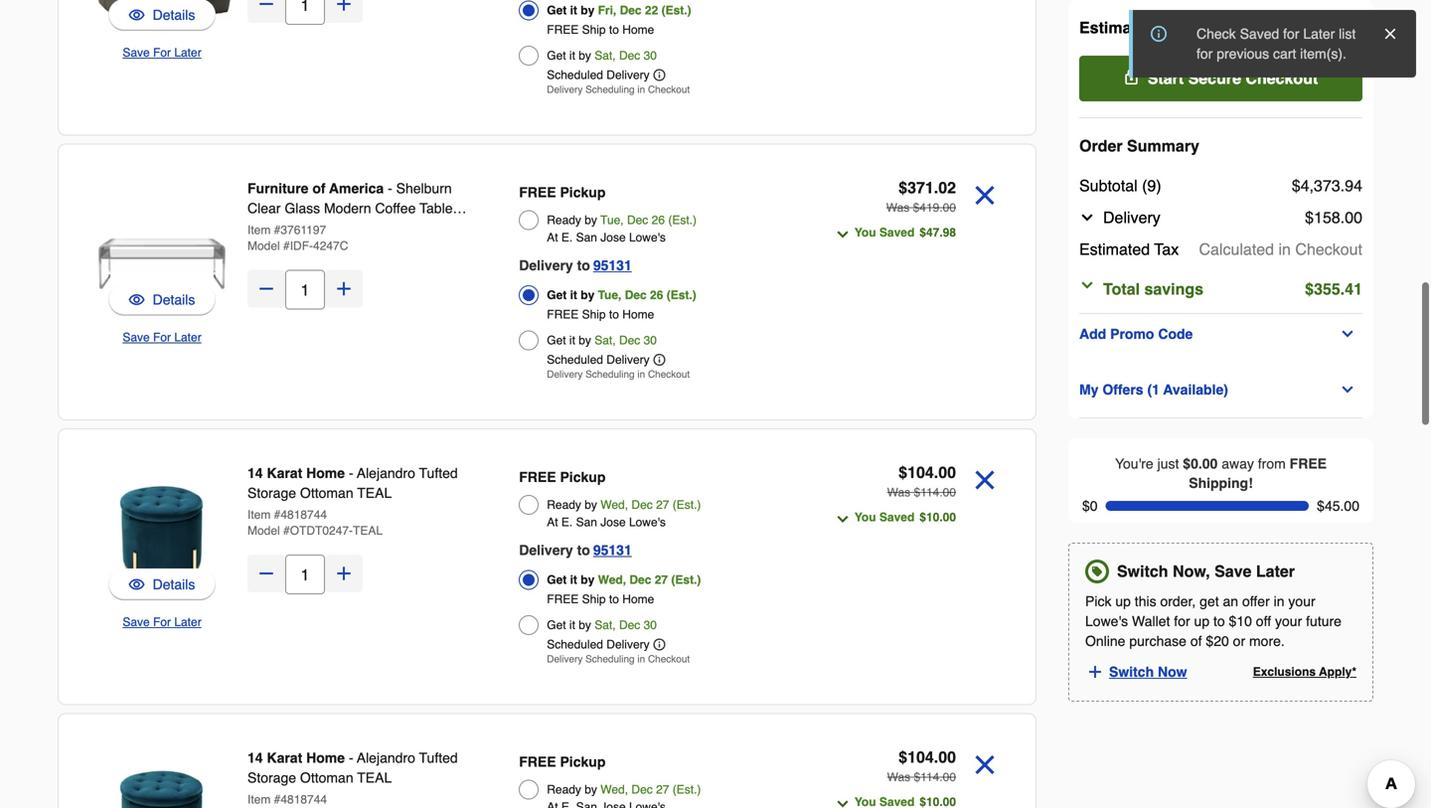 Task type: locate. For each thing, give the bounding box(es) containing it.
info image down get it by wed, dec 27 (est.)
[[654, 639, 666, 651]]

for down check
[[1197, 46, 1213, 62]]

info image down 22
[[654, 69, 666, 81]]

2 vertical spatial minus image
[[256, 564, 276, 584]]

1 quickview image from the top
[[129, 5, 145, 25]]

2 95131 button from the top
[[593, 538, 632, 562]]

2 vertical spatial save for later button
[[123, 612, 201, 632]]

2 vertical spatial -
[[349, 750, 353, 766]]

model down 'with'
[[248, 239, 280, 253]]

1 delivery to 95131 from the top
[[519, 257, 632, 273]]

0 vertical spatial save for later button
[[123, 43, 201, 63]]

for
[[1284, 26, 1300, 42], [1197, 46, 1213, 62], [1174, 614, 1191, 629]]

Stepper number input field with increment and decrement buttons number field
[[285, 0, 325, 25], [285, 270, 325, 310], [285, 555, 325, 594]]

1 vertical spatial save for later
[[123, 331, 201, 344]]

plus image down #otdt0247-
[[334, 564, 354, 584]]

item inside item #4818744 model #otdt0247-teal
[[248, 508, 271, 522]]

plus image
[[334, 0, 354, 14], [1087, 663, 1104, 681]]

jose for 371
[[601, 231, 626, 245]]

95131 up get it by tue, dec 26 (est.) at the left top
[[593, 257, 632, 273]]

pickup
[[560, 184, 606, 200], [560, 469, 606, 485], [560, 754, 606, 770]]

plus image
[[334, 279, 354, 299], [334, 564, 354, 584]]

1 vertical spatial minus image
[[256, 279, 276, 299]]

from
[[1258, 456, 1286, 472]]

saved left 47
[[880, 226, 915, 240]]

1 vertical spatial delivery scheduling in checkout
[[547, 369, 690, 380]]

checkout down 22
[[648, 84, 690, 95]]

remove item image
[[968, 463, 1002, 497], [968, 748, 1002, 782]]

order
[[1080, 137, 1123, 155]]

promo
[[1110, 326, 1155, 342]]

0 vertical spatial model
[[248, 239, 280, 253]]

95131 button
[[593, 253, 632, 277], [593, 538, 632, 562]]

your
[[1289, 594, 1316, 610], [1275, 614, 1303, 629]]

free pickup
[[519, 184, 606, 200], [519, 469, 606, 485], [519, 754, 606, 770]]

0 vertical spatial ship
[[582, 23, 606, 37]]

1 vertical spatial switch
[[1109, 664, 1154, 680]]

3 30 from the top
[[644, 618, 657, 632]]

remove item image
[[968, 178, 1002, 212]]

minus image for 3rd stepper number input field with increment and decrement buttons number field from the bottom of the page
[[256, 0, 276, 14]]

1 #4818744 from the top
[[274, 508, 327, 522]]

1 remove item image from the top
[[968, 463, 1002, 497]]

14 karat home - for free
[[248, 465, 357, 481]]

0 vertical spatial ottoman
[[300, 485, 354, 501]]

(est.)
[[662, 3, 692, 17], [668, 213, 697, 227], [667, 288, 697, 302], [673, 498, 701, 512], [671, 573, 701, 587], [673, 783, 701, 797]]

alejandro tufted storage ottoman teal
[[248, 465, 458, 501], [248, 750, 458, 786]]

my offers (1 available)
[[1080, 382, 1229, 398]]

0 vertical spatial teal
[[357, 485, 392, 501]]

2 delivery to 95131 from the top
[[519, 542, 632, 558]]

at e. san jose lowe's for 104
[[547, 515, 666, 529]]

of up "glass"
[[312, 180, 326, 196]]

off
[[1256, 614, 1272, 629]]

1 vertical spatial stepper number input field with increment and decrement buttons number field
[[285, 270, 325, 310]]

ready for 371
[[547, 213, 581, 227]]

lowe's up get it by wed, dec 27 (est.)
[[629, 515, 666, 529]]

2 104 from the top
[[908, 748, 934, 766]]

3 save for later button from the top
[[123, 612, 201, 632]]

1 95131 button from the top
[[593, 253, 632, 277]]

1 vertical spatial save for later button
[[123, 328, 201, 347]]

chevron down image inside "add promo code" link
[[1340, 326, 1356, 342]]

checkout for info "image" underneath get it by wed, dec 27 (est.)
[[648, 654, 690, 665]]

1 save for later button from the top
[[123, 43, 201, 63]]

tue, down "ready by tue, dec 26 (est.)" on the top
[[598, 288, 622, 302]]

94
[[1345, 18, 1363, 37], [1345, 176, 1363, 195]]

1 pickup from the top
[[560, 184, 606, 200]]

get it by sat, dec 30 down fri,
[[547, 49, 657, 63]]

this
[[1135, 594, 1157, 610]]

02
[[939, 178, 956, 197]]

0 vertical spatial 27
[[656, 498, 669, 512]]

2 vertical spatial scheduled
[[547, 638, 603, 652]]

shelburn clear glass modern coffee table with storage image
[[90, 176, 234, 320]]

model for 104
[[248, 524, 280, 538]]

info image
[[1151, 26, 1167, 42], [654, 69, 666, 81], [654, 354, 666, 366], [654, 639, 666, 651]]

scheduling down get it by tue, dec 26 (est.) at the left top
[[586, 369, 635, 380]]

checkout inside button
[[1246, 69, 1318, 87]]

94 for $ 4,531 . 94
[[1345, 18, 1363, 37]]

save for later button for 104
[[123, 612, 201, 632]]

free
[[547, 23, 579, 37], [519, 184, 556, 200], [547, 308, 579, 322], [1290, 456, 1327, 472], [519, 469, 556, 485], [547, 592, 579, 606], [519, 754, 556, 770]]

2 save for later button from the top
[[123, 328, 201, 347]]

2 estimated from the top
[[1080, 240, 1150, 258]]

1 e. from the top
[[562, 231, 573, 245]]

2 details from the top
[[153, 292, 195, 308]]

#4818744 for item #4818744 model #otdt0247-teal
[[274, 508, 327, 522]]

delivery to 95131 for 371
[[519, 257, 632, 273]]

0 vertical spatial stepper number input field with increment and decrement buttons number field
[[285, 0, 325, 25]]

.00
[[940, 201, 956, 215], [1341, 208, 1363, 227], [934, 463, 956, 482], [940, 486, 956, 500], [940, 510, 956, 524], [934, 748, 956, 766], [940, 770, 956, 784]]

14 for free
[[248, 465, 263, 481]]

1 ready by wed, dec 27 (est.) from the top
[[547, 498, 701, 512]]

0 vertical spatial scheduled delivery
[[547, 68, 650, 82]]

2 94 from the top
[[1345, 176, 1363, 195]]

up
[[1116, 594, 1131, 610], [1194, 614, 1210, 629]]

0 vertical spatial delivery scheduling in checkout
[[547, 84, 690, 95]]

delivery to 95131 up get it by wed, dec 27 (est.)
[[519, 542, 632, 558]]

details for 104
[[153, 577, 195, 592]]

glass
[[285, 200, 320, 216]]

ottoman for wed, dec 27
[[300, 770, 354, 786]]

home down get it by tue, dec 26 (est.) at the left top
[[623, 308, 654, 322]]

2 vertical spatial sat,
[[595, 618, 616, 632]]

6 get from the top
[[547, 618, 566, 632]]

0 vertical spatial storage
[[276, 220, 325, 236]]

plus image inside switch now button
[[1087, 663, 1104, 681]]

delivery scheduling in checkout down get it by fri, dec 22 (est.)
[[547, 84, 690, 95]]

14
[[248, 465, 263, 481], [248, 750, 263, 766]]

1 vertical spatial 95131
[[593, 542, 632, 558]]

0 vertical spatial -
[[388, 180, 392, 196]]

2 scheduled from the top
[[547, 353, 603, 367]]

storage up #idf- at the left of page
[[276, 220, 325, 236]]

scheduling down fri,
[[586, 84, 635, 95]]

3 scheduling from the top
[[586, 654, 635, 665]]

0 vertical spatial delivery to 95131
[[519, 257, 632, 273]]

for
[[153, 46, 171, 60], [153, 331, 171, 344], [153, 615, 171, 629]]

1 vertical spatial free ship to home
[[547, 308, 654, 322]]

scheduled delivery down get it by tue, dec 26 (est.) at the left top
[[547, 353, 650, 367]]

cart
[[1273, 46, 1297, 62]]

switch up this
[[1117, 562, 1169, 581]]

1 14 karat home - from the top
[[248, 465, 357, 481]]

away from
[[1222, 456, 1286, 472]]

26 up get it by tue, dec 26 (est.) at the left top
[[652, 213, 665, 227]]

26 down "ready by tue, dec 26 (est.)" on the top
[[650, 288, 663, 302]]

checkout down "cart"
[[1246, 69, 1318, 87]]

2 pickup from the top
[[560, 469, 606, 485]]

1 vertical spatial was
[[887, 486, 911, 500]]

quickview image
[[129, 5, 145, 25], [129, 290, 145, 310], [129, 575, 145, 594]]

info image up start
[[1151, 26, 1167, 42]]

. for $ 4,531 . 94
[[1341, 18, 1345, 37]]

model left #otdt0247-
[[248, 524, 280, 538]]

1 get from the top
[[547, 3, 567, 17]]

get it by sat, dec 30 down get it by tue, dec 26 (est.) at the left top
[[547, 334, 657, 347]]

scheduled delivery down get it by wed, dec 27 (est.)
[[547, 638, 650, 652]]

san for 104
[[576, 515, 597, 529]]

114 for (est.)
[[921, 770, 940, 784]]

save for 1st alejandro tufted storage ottoman teal image from the top
[[123, 615, 150, 629]]

checkout down get it by tue, dec 26 (est.) at the left top
[[648, 369, 690, 380]]

up left this
[[1116, 594, 1131, 610]]

2 jose from the top
[[601, 515, 626, 529]]

free ship to home down fri,
[[547, 23, 654, 37]]

47
[[926, 226, 940, 240]]

1 vertical spatial free pickup
[[519, 469, 606, 485]]

later
[[1304, 26, 1335, 42], [174, 46, 201, 60], [174, 331, 201, 344], [1256, 562, 1295, 581], [174, 615, 201, 629]]

2 option group from the top
[[519, 463, 795, 671]]

sat, down get it by wed, dec 27 (est.)
[[595, 618, 616, 632]]

tufted
[[419, 465, 458, 481], [419, 750, 458, 766]]

3 pickup from the top
[[560, 754, 606, 770]]

in right offer
[[1274, 594, 1285, 610]]

1 vertical spatial alejandro tufted storage ottoman teal
[[248, 750, 458, 786]]

0 vertical spatial alejandro tufted storage ottoman teal
[[248, 465, 458, 501]]

sat, down get it by tue, dec 26 (est.) at the left top
[[595, 334, 616, 347]]

option group
[[519, 178, 795, 386], [519, 463, 795, 671]]

5 get from the top
[[547, 573, 567, 587]]

an
[[1223, 594, 1239, 610]]

of
[[312, 180, 326, 196], [1191, 633, 1202, 649]]

1 vertical spatial remove item image
[[968, 748, 1002, 782]]

1 vertical spatial saved
[[880, 226, 915, 240]]

free pickup for 104
[[519, 469, 606, 485]]

.00 inside the $ 371 . 02 was $ 419 .00
[[940, 201, 956, 215]]

save for later button for 371
[[123, 328, 201, 347]]

0 vertical spatial scheduled
[[547, 68, 603, 82]]

1 get it by sat, dec 30 from the top
[[547, 49, 657, 63]]

1 vertical spatial scheduled delivery
[[547, 353, 650, 367]]

1 minus image from the top
[[256, 0, 276, 14]]

2 e. from the top
[[562, 515, 573, 529]]

0 vertical spatial 104
[[908, 463, 934, 482]]

switch
[[1117, 562, 1169, 581], [1109, 664, 1154, 680]]

saved
[[1240, 26, 1280, 42], [880, 226, 915, 240], [880, 510, 915, 524]]

#idf-
[[283, 239, 313, 253]]

storage up item #4818744
[[248, 770, 296, 786]]

3 free pickup from the top
[[519, 754, 606, 770]]

#4818744
[[274, 508, 327, 522], [274, 793, 327, 807]]

3 for from the top
[[153, 615, 171, 629]]

was for ship to home
[[887, 486, 911, 500]]

estimated for estimated tax
[[1080, 240, 1150, 258]]

option group for 371
[[519, 178, 795, 386]]

switch down online
[[1109, 664, 1154, 680]]

2 free pickup from the top
[[519, 469, 606, 485]]

at for 371
[[547, 231, 558, 245]]

america
[[329, 180, 384, 196]]

2 san from the top
[[576, 515, 597, 529]]

2 remove item image from the top
[[968, 748, 1002, 782]]

14 up item #4818744
[[248, 750, 263, 766]]

1 vertical spatial lowe's
[[629, 515, 666, 529]]

4 get from the top
[[547, 334, 566, 347]]

for for 104
[[153, 615, 171, 629]]

1 alejandro tufted storage ottoman teal from the top
[[248, 465, 458, 501]]

alejandro tufted storage ottoman teal image
[[90, 461, 234, 604], [90, 746, 234, 808]]

0 vertical spatial 14
[[248, 465, 263, 481]]

1 vertical spatial alejandro tufted storage ottoman teal image
[[90, 746, 234, 808]]

switch now button
[[1086, 659, 1205, 685]]

0 vertical spatial free pickup
[[519, 184, 606, 200]]

-
[[388, 180, 392, 196], [349, 465, 353, 481], [349, 750, 353, 766]]

3 delivery scheduling in checkout from the top
[[547, 654, 690, 665]]

2 ready by wed, dec 27 (est.) from the top
[[547, 783, 701, 797]]

14 karat home - for wed, dec 27
[[248, 750, 357, 766]]

tue, up get it by tue, dec 26 (est.) at the left top
[[601, 213, 624, 227]]

#4818744 for item #4818744
[[274, 793, 327, 807]]

by
[[581, 3, 595, 17], [579, 49, 591, 63], [585, 213, 597, 227], [581, 288, 595, 302], [579, 334, 591, 347], [585, 498, 597, 512], [581, 573, 595, 587], [579, 618, 591, 632], [585, 783, 597, 797]]

1 95131 from the top
[[593, 257, 632, 273]]

minus image for second stepper number input field with increment and decrement buttons number field from the bottom of the page
[[256, 279, 276, 299]]

2 save for later from the top
[[123, 331, 201, 344]]

1 model from the top
[[248, 239, 280, 253]]

0 vertical spatial free ship to home
[[547, 23, 654, 37]]

0 vertical spatial minus image
[[256, 0, 276, 14]]

start
[[1148, 69, 1184, 87]]

tag filled image
[[1089, 563, 1106, 581]]

1 vertical spatial you
[[855, 510, 876, 524]]

free ship to home down get it by wed, dec 27 (est.)
[[547, 592, 654, 606]]

2 $ 104 .00 was $ 114 .00 from the top
[[887, 748, 956, 784]]

. up the '$ 158 .00' at right top
[[1341, 176, 1345, 195]]

1 vertical spatial wed,
[[598, 573, 626, 587]]

delivery scheduling in checkout down get it by wed, dec 27 (est.)
[[547, 654, 690, 665]]

3 details from the top
[[153, 577, 195, 592]]

1 vertical spatial jose
[[601, 515, 626, 529]]

ship down fri,
[[582, 23, 606, 37]]

2 114 from the top
[[921, 770, 940, 784]]

3 get from the top
[[547, 288, 567, 302]]

$10
[[1229, 614, 1252, 629]]

was
[[886, 201, 910, 215], [887, 486, 911, 500], [887, 770, 911, 784]]

2 vertical spatial for
[[153, 615, 171, 629]]

calculated
[[1199, 240, 1274, 258]]

0 vertical spatial jose
[[601, 231, 626, 245]]

e. up get it by wed, dec 27 (est.)
[[562, 515, 573, 529]]

ship for 104
[[582, 592, 606, 606]]

1 san from the top
[[576, 231, 597, 245]]

1 free ship to home from the top
[[547, 23, 654, 37]]

saved up previous
[[1240, 26, 1280, 42]]

1 vertical spatial scheduling
[[586, 369, 635, 380]]

30 down 22
[[644, 49, 657, 63]]

your up future
[[1289, 594, 1316, 610]]

1 vertical spatial tufted
[[419, 750, 458, 766]]

. for $ 371 . 02 was $ 419 .00
[[934, 178, 939, 197]]

0 vertical spatial sat,
[[595, 49, 616, 63]]

1 at from the top
[[547, 231, 558, 245]]

at down "ready by tue, dec 26 (est.)" on the top
[[547, 231, 558, 245]]

2 alejandro tufted storage ottoman teal from the top
[[248, 750, 458, 786]]

2 14 karat home - from the top
[[248, 750, 357, 766]]

3 stepper number input field with increment and decrement buttons number field from the top
[[285, 555, 325, 594]]

30 down get it by wed, dec 27 (est.)
[[644, 618, 657, 632]]

$
[[1292, 18, 1301, 37], [1292, 176, 1301, 195], [899, 178, 908, 197], [913, 201, 920, 215], [1305, 208, 1314, 227], [920, 226, 926, 240], [1305, 280, 1314, 298], [1183, 456, 1191, 472], [899, 463, 908, 482], [914, 486, 921, 500], [920, 510, 926, 524], [899, 748, 908, 766], [914, 770, 921, 784]]

2 vertical spatial get it by sat, dec 30
[[547, 618, 657, 632]]

0 vertical spatial saved
[[1240, 26, 1280, 42]]

1 option group from the top
[[519, 178, 795, 386]]

2 vertical spatial ship
[[582, 592, 606, 606]]

2 vertical spatial teal
[[357, 770, 392, 786]]

14 up item #4818744 model #otdt0247-teal
[[248, 465, 263, 481]]

$ 158 .00
[[1305, 208, 1363, 227]]

ottoman for free
[[300, 485, 354, 501]]

3 save for later from the top
[[123, 615, 201, 629]]

1 scheduling from the top
[[586, 84, 635, 95]]

2 ship from the top
[[582, 308, 606, 322]]

delivery scheduling in checkout for 371
[[547, 369, 690, 380]]

0 vertical spatial quickview image
[[129, 5, 145, 25]]

2 vertical spatial details
[[153, 577, 195, 592]]

delivery
[[607, 68, 650, 82], [547, 84, 583, 95], [1103, 208, 1161, 227], [519, 257, 573, 273], [607, 353, 650, 367], [547, 369, 583, 380], [519, 542, 573, 558], [607, 638, 650, 652], [547, 654, 583, 665]]

2 vertical spatial saved
[[880, 510, 915, 524]]

get
[[547, 3, 567, 17], [547, 49, 566, 63], [547, 288, 567, 302], [547, 334, 566, 347], [547, 573, 567, 587], [547, 618, 566, 632]]

in right calculated
[[1279, 240, 1291, 258]]

0 vertical spatial tue,
[[601, 213, 624, 227]]

shipping!
[[1189, 475, 1253, 491]]

0 vertical spatial tufted
[[419, 465, 458, 481]]

1 vertical spatial for
[[153, 331, 171, 344]]

1 tufted from the top
[[419, 465, 458, 481]]

model inside item #3761197 model #idf-4247c
[[248, 239, 280, 253]]

tufted for free
[[419, 465, 458, 481]]

ready by tue, dec 26 (est.)
[[547, 213, 697, 227]]

home for get it by wed, dec 27 (est.)
[[623, 592, 654, 606]]

home up item #4818744
[[306, 750, 345, 766]]

checkout for info "image" under get it by tue, dec 26 (est.) at the left top
[[648, 369, 690, 380]]

jose
[[601, 231, 626, 245], [601, 515, 626, 529]]

alejandro tufted storage ottoman teal for wed, dec 27
[[248, 750, 458, 786]]

- for item #4818744 model #otdt0247-teal
[[349, 465, 353, 481]]

2 horizontal spatial for
[[1284, 26, 1300, 42]]

2 vertical spatial item
[[248, 793, 271, 807]]

coffee
[[375, 200, 416, 216]]

2 plus image from the top
[[334, 564, 354, 584]]

you left 10
[[855, 510, 876, 524]]

0 vertical spatial your
[[1289, 594, 1316, 610]]

scheduled for 371
[[547, 353, 603, 367]]

30 down get it by tue, dec 26 (est.) at the left top
[[644, 334, 657, 347]]

san for 371
[[576, 231, 597, 245]]

ready by wed, dec 27 (est.)
[[547, 498, 701, 512], [547, 783, 701, 797]]

alejandro for free
[[357, 465, 415, 481]]

free ship to home down get it by tue, dec 26 (est.) at the left top
[[547, 308, 654, 322]]

sat, down fri,
[[595, 49, 616, 63]]

summary
[[1127, 137, 1200, 155]]

it
[[570, 3, 577, 17], [570, 49, 575, 63], [570, 288, 577, 302], [570, 334, 575, 347], [570, 573, 577, 587], [570, 618, 575, 632]]

chevron down image inside the my offers (1 available) link
[[1340, 382, 1356, 398]]

teal
[[357, 485, 392, 501], [353, 524, 383, 538], [357, 770, 392, 786]]

0 vertical spatial 14 karat home -
[[248, 465, 357, 481]]

karat for wed, dec 27
[[267, 750, 302, 766]]

1 vertical spatial 26
[[650, 288, 663, 302]]

for inside pick up this order, get an offer in your lowe's wallet for up to $10 off your future online purchase of $20 or more.
[[1174, 614, 1191, 629]]

total left check
[[1160, 18, 1197, 37]]

3 minus image from the top
[[256, 564, 276, 584]]

save for shelburn clear glass modern coffee table with storage image
[[123, 331, 150, 344]]

2 scheduled delivery from the top
[[547, 353, 650, 367]]

teal inside item #4818744 model #otdt0247-teal
[[353, 524, 383, 538]]

save for later
[[123, 46, 201, 60], [123, 331, 201, 344], [123, 615, 201, 629]]

1 vertical spatial 94
[[1345, 176, 1363, 195]]

offer
[[1243, 594, 1270, 610]]

158
[[1314, 208, 1341, 227]]

95131 up get it by wed, dec 27 (est.)
[[593, 542, 632, 558]]

scheduled delivery for 104
[[547, 638, 650, 652]]

95131 button up get it by tue, dec 26 (est.) at the left top
[[593, 253, 632, 277]]

total down estimated tax on the top of the page
[[1103, 280, 1140, 298]]

2 30 from the top
[[644, 334, 657, 347]]

imogen gray leather-aire upholstered powered reclining recliner image
[[90, 0, 234, 35]]

1 vertical spatial model
[[248, 524, 280, 538]]

1 vertical spatial option group
[[519, 463, 795, 671]]

1 alejandro from the top
[[357, 465, 415, 481]]

of left $20
[[1191, 633, 1202, 649]]

more.
[[1250, 633, 1285, 649]]

1 vertical spatial details
[[153, 292, 195, 308]]

in inside pick up this order, get an offer in your lowe's wallet for up to $10 off your future online purchase of $20 or more.
[[1274, 594, 1285, 610]]

my
[[1080, 382, 1099, 398]]

94 right 4,373
[[1345, 176, 1363, 195]]

scheduled delivery down fri,
[[547, 68, 650, 82]]

1 vertical spatial total
[[1103, 280, 1140, 298]]

to down get it by tue, dec 26 (est.) at the left top
[[609, 308, 619, 322]]

jose down "ready by tue, dec 26 (est.)" on the top
[[601, 231, 626, 245]]

tufted for wed, dec 27
[[419, 750, 458, 766]]

0 horizontal spatial up
[[1116, 594, 1131, 610]]

1 horizontal spatial total
[[1160, 18, 1197, 37]]

2 #4818744 from the top
[[274, 793, 327, 807]]

0 vertical spatial for
[[1284, 26, 1300, 42]]

1 $ 104 .00 was $ 114 .00 from the top
[[887, 463, 956, 500]]

0 horizontal spatial for
[[1174, 614, 1191, 629]]

0 vertical spatial plus image
[[334, 279, 354, 299]]

1 vertical spatial item
[[248, 508, 271, 522]]

jose up get it by wed, dec 27 (est.)
[[601, 515, 626, 529]]

estimated left tax
[[1080, 240, 1150, 258]]

2 alejandro tufted storage ottoman teal image from the top
[[90, 746, 234, 808]]

ship down get it by tue, dec 26 (est.) at the left top
[[582, 308, 606, 322]]

to up $20
[[1214, 614, 1225, 629]]

2 free ship to home from the top
[[547, 308, 654, 322]]

chevron down image for you saved
[[835, 511, 851, 527]]

delivery scheduling in checkout down get it by tue, dec 26 (est.) at the left top
[[547, 369, 690, 380]]

$ 4,531 . 94
[[1292, 18, 1363, 37]]

1 94 from the top
[[1345, 18, 1363, 37]]

2 get it by sat, dec 30 from the top
[[547, 334, 657, 347]]

model inside item #4818744 model #otdt0247-teal
[[248, 524, 280, 538]]

0 vertical spatial pickup
[[560, 184, 606, 200]]

14 karat home - up item #4818744 model #otdt0247-teal
[[248, 465, 357, 481]]

save for later for 104
[[123, 615, 201, 629]]

tue,
[[601, 213, 624, 227], [598, 288, 622, 302]]

1 vertical spatial 95131 button
[[593, 538, 632, 562]]

scheduled delivery for 371
[[547, 353, 650, 367]]

1 jose from the top
[[601, 231, 626, 245]]

at e. san jose lowe's down "ready by tue, dec 26 (est.)" on the top
[[547, 231, 666, 245]]

0 vertical spatial at
[[547, 231, 558, 245]]

2 model from the top
[[248, 524, 280, 538]]

0 vertical spatial estimated
[[1080, 18, 1156, 37]]

1 vertical spatial of
[[1191, 633, 1202, 649]]

dec
[[620, 3, 642, 17], [619, 49, 640, 63], [627, 213, 648, 227], [625, 288, 647, 302], [619, 334, 640, 347], [632, 498, 653, 512], [630, 573, 652, 587], [619, 618, 640, 632], [632, 783, 653, 797]]

1 sat, from the top
[[595, 49, 616, 63]]

item for 104
[[248, 508, 271, 522]]

2 at from the top
[[547, 515, 558, 529]]

3 sat, from the top
[[595, 618, 616, 632]]

3 free ship to home from the top
[[547, 592, 654, 606]]

item
[[248, 223, 271, 237], [248, 508, 271, 522], [248, 793, 271, 807]]

chevron down image
[[1080, 277, 1095, 293], [1340, 382, 1356, 398], [835, 511, 851, 527]]

estimated tax
[[1080, 240, 1179, 258]]

1 vertical spatial ready
[[547, 498, 581, 512]]

1 free pickup from the top
[[519, 184, 606, 200]]

in
[[638, 84, 645, 95], [1279, 240, 1291, 258], [638, 369, 645, 380], [1274, 594, 1285, 610], [638, 654, 645, 665]]

at e. san jose lowe's
[[547, 231, 666, 245], [547, 515, 666, 529]]

. down the '$ 158 .00' at right top
[[1341, 280, 1345, 298]]

1 ready from the top
[[547, 213, 581, 227]]

sat, for 104
[[595, 618, 616, 632]]

1 vertical spatial quickview image
[[129, 290, 145, 310]]

2 scheduling from the top
[[586, 369, 635, 380]]

0 vertical spatial was
[[886, 201, 910, 215]]

chevron down image
[[1080, 210, 1095, 226], [835, 227, 851, 243], [1340, 326, 1356, 342], [835, 796, 851, 808]]

ship down get it by wed, dec 27 (est.)
[[582, 592, 606, 606]]

3 quickview image from the top
[[129, 575, 145, 594]]

delivery to 95131 up get it by tue, dec 26 (est.) at the left top
[[519, 257, 632, 273]]

.
[[1341, 18, 1345, 37], [1341, 176, 1345, 195], [934, 178, 939, 197], [940, 226, 943, 240], [1341, 280, 1345, 298]]

model for 371
[[248, 239, 280, 253]]

2 95131 from the top
[[593, 542, 632, 558]]

#4818744 inside item #4818744 model #otdt0247-teal
[[274, 508, 327, 522]]

0 vertical spatial total
[[1160, 18, 1197, 37]]

for up "cart"
[[1284, 26, 1300, 42]]

2 karat from the top
[[267, 750, 302, 766]]

1 vertical spatial 30
[[644, 334, 657, 347]]

. up 419 in the top of the page
[[934, 178, 939, 197]]

1 plus image from the top
[[334, 279, 354, 299]]

1 14 from the top
[[248, 465, 263, 481]]

104 for (est.)
[[908, 748, 934, 766]]

0 vertical spatial #4818744
[[274, 508, 327, 522]]

3 scheduled from the top
[[547, 638, 603, 652]]

0 vertical spatial switch
[[1117, 562, 1169, 581]]

14 karat home - up item #4818744
[[248, 750, 357, 766]]

0 vertical spatial alejandro
[[357, 465, 415, 481]]

1 horizontal spatial up
[[1194, 614, 1210, 629]]

away
[[1222, 456, 1254, 472]]

san up get it by wed, dec 27 (est.)
[[576, 515, 597, 529]]

exclusions apply*
[[1253, 665, 1357, 679]]

1 save for later from the top
[[123, 46, 201, 60]]

2 14 from the top
[[248, 750, 263, 766]]

4247c
[[313, 239, 348, 253]]

model
[[248, 239, 280, 253], [248, 524, 280, 538]]

in down 22
[[638, 84, 645, 95]]

3 get it by sat, dec 30 from the top
[[547, 618, 657, 632]]

at up get it by wed, dec 27 (est.)
[[547, 515, 558, 529]]

2 sat, from the top
[[595, 334, 616, 347]]

e.
[[562, 231, 573, 245], [562, 515, 573, 529]]

114
[[921, 486, 940, 500], [921, 770, 940, 784]]

1 vertical spatial #4818744
[[274, 793, 327, 807]]

at e. san jose lowe's up get it by wed, dec 27 (est.)
[[547, 515, 666, 529]]

scheduled delivery
[[547, 68, 650, 82], [547, 353, 650, 367], [547, 638, 650, 652]]

0 horizontal spatial plus image
[[334, 0, 354, 14]]

karat up item #4818744 model #otdt0247-teal
[[267, 465, 302, 481]]

free ship to home for 371
[[547, 308, 654, 322]]

. up item(s).
[[1341, 18, 1345, 37]]

3 ready from the top
[[547, 783, 581, 797]]

ottoman up item #4818744
[[300, 770, 354, 786]]

94 right 4,531
[[1345, 18, 1363, 37]]

home down get it by wed, dec 27 (est.)
[[623, 592, 654, 606]]

1 vertical spatial 104
[[908, 748, 934, 766]]

saved for was
[[880, 510, 915, 524]]

ottoman up item #4818744 model #otdt0247-teal
[[300, 485, 354, 501]]

0 vertical spatial karat
[[267, 465, 302, 481]]

alejandro tufted storage ottoman teal up item #4818744
[[248, 750, 458, 786]]

details button
[[108, 0, 216, 31], [129, 5, 195, 25], [108, 284, 216, 316], [129, 290, 195, 310], [108, 569, 216, 600], [129, 575, 195, 594]]

1 ottoman from the top
[[300, 485, 354, 501]]

scheduled down get it by wed, dec 27 (est.)
[[547, 638, 603, 652]]

2 for from the top
[[153, 331, 171, 344]]

saved left 10
[[880, 510, 915, 524]]

home down 22
[[623, 23, 654, 37]]

. inside the $ 371 . 02 was $ 419 .00
[[934, 178, 939, 197]]

14 for wed, dec 27
[[248, 750, 263, 766]]

95131 button for 371
[[593, 253, 632, 277]]

chevron down image for my offers (1 available)
[[1340, 382, 1356, 398]]

minus image
[[256, 0, 276, 14], [256, 279, 276, 299], [256, 564, 276, 584]]

0 vertical spatial save for later
[[123, 46, 201, 60]]

2 you from the top
[[855, 510, 876, 524]]

switch inside button
[[1109, 664, 1154, 680]]

1 horizontal spatial of
[[1191, 633, 1202, 649]]

scheduled down get it by tue, dec 26 (est.) at the left top
[[547, 353, 603, 367]]

item inside item #3761197 model #idf-4247c
[[248, 223, 271, 237]]

e. down "ready by tue, dec 26 (est.)" on the top
[[562, 231, 573, 245]]



Task type: describe. For each thing, give the bounding box(es) containing it.
order summary
[[1080, 137, 1200, 155]]

was inside the $ 371 . 02 was $ 419 .00
[[886, 201, 910, 215]]

switch now
[[1109, 664, 1187, 680]]

e. for 371
[[562, 231, 573, 245]]

2 vertical spatial wed,
[[601, 783, 628, 797]]

check
[[1197, 26, 1236, 42]]

previous
[[1217, 46, 1270, 62]]

tax
[[1155, 240, 1179, 258]]

at for 104
[[547, 515, 558, 529]]

info image down get it by tue, dec 26 (est.) at the left top
[[654, 354, 666, 366]]

free shipping!
[[1189, 456, 1327, 491]]

4,531
[[1301, 18, 1341, 37]]

2 get from the top
[[547, 49, 566, 63]]

list
[[1339, 26, 1356, 42]]

details for 371
[[153, 292, 195, 308]]

1 vertical spatial up
[[1194, 614, 1210, 629]]

item #4818744 model #otdt0247-teal
[[248, 508, 383, 538]]

ready by wed, dec 27 (est.) inside option group
[[547, 498, 701, 512]]

purchase
[[1130, 633, 1187, 649]]

get it by tue, dec 26 (est.)
[[547, 288, 697, 302]]

(9)
[[1142, 176, 1162, 195]]

22
[[645, 3, 658, 17]]

95131 for 104
[[593, 542, 632, 558]]

ship for 371
[[582, 308, 606, 322]]

of inside pick up this order, get an offer in your lowe's wallet for up to $10 off your future online purchase of $20 or more.
[[1191, 633, 1202, 649]]

apply*
[[1319, 665, 1357, 679]]

just
[[1158, 456, 1179, 472]]

#otdt0247-
[[283, 524, 353, 538]]

alejandro for wed, dec 27
[[357, 750, 415, 766]]

check saved for later list for previous cart item(s).
[[1197, 26, 1356, 62]]

home up item #4818744 model #otdt0247-teal
[[306, 465, 345, 481]]

free pickup for 371
[[519, 184, 606, 200]]

storage for wed, dec 27
[[248, 770, 296, 786]]

alejandro tufted storage ottoman teal for free
[[248, 465, 458, 501]]

fri,
[[598, 3, 617, 17]]

later inside check saved for later list for previous cart item(s).
[[1304, 26, 1335, 42]]

pick
[[1086, 594, 1112, 610]]

0.00
[[1191, 456, 1218, 472]]

2 stepper number input field with increment and decrement buttons number field from the top
[[285, 270, 325, 310]]

1 alejandro tufted storage ottoman teal image from the top
[[90, 461, 234, 604]]

lowe's inside pick up this order, get an offer in your lowe's wallet for up to $10 off your future online purchase of $20 or more.
[[1086, 614, 1128, 629]]

lowe's for 371
[[629, 231, 666, 245]]

1 stepper number input field with increment and decrement buttons number field from the top
[[285, 0, 325, 25]]

available)
[[1164, 382, 1229, 398]]

1 for from the top
[[153, 46, 171, 60]]

item #4818744
[[248, 793, 327, 807]]

get
[[1200, 594, 1219, 610]]

secure
[[1189, 69, 1242, 87]]

1 horizontal spatial chevron down image
[[1080, 277, 1095, 293]]

you for 371
[[855, 226, 876, 240]]

e. for 104
[[562, 515, 573, 529]]

saved inside check saved for later list for previous cart item(s).
[[1240, 26, 1280, 42]]

41
[[1345, 280, 1363, 298]]

sat, for 371
[[595, 334, 616, 347]]

to inside pick up this order, get an offer in your lowe's wallet for up to $10 off your future online purchase of $20 or more.
[[1214, 614, 1225, 629]]

1 delivery scheduling in checkout from the top
[[547, 84, 690, 95]]

exclusions
[[1253, 665, 1316, 679]]

code
[[1158, 326, 1193, 342]]

95131 for 371
[[593, 257, 632, 273]]

1 30 from the top
[[644, 49, 657, 63]]

wallet
[[1132, 614, 1170, 629]]

quickview image for 104
[[129, 575, 145, 594]]

1 details from the top
[[153, 7, 195, 23]]

teal for free
[[357, 485, 392, 501]]

item #3761197 model #idf-4247c
[[248, 223, 348, 253]]

remove item image for ship to home
[[968, 463, 1002, 497]]

add promo code
[[1080, 326, 1193, 342]]

2 vertical spatial 27
[[656, 783, 669, 797]]

shelburn
[[396, 180, 452, 196]]

item(s).
[[1301, 46, 1347, 62]]

scheduling for 104
[[586, 654, 635, 665]]

now,
[[1173, 562, 1210, 581]]

4,373
[[1301, 176, 1341, 195]]

you saved $ 47 . 98
[[855, 226, 956, 240]]

you for 104
[[855, 510, 876, 524]]

to down get it by wed, dec 27 (est.)
[[609, 592, 619, 606]]

1 vertical spatial tue,
[[598, 288, 622, 302]]

pickup for 104
[[560, 469, 606, 485]]

0 vertical spatial 26
[[652, 213, 665, 227]]

for for 371
[[153, 331, 171, 344]]

pick up this order, get an offer in your lowe's wallet for up to $10 off your future online purchase of $20 or more.
[[1086, 594, 1342, 649]]

add promo code link
[[1080, 322, 1363, 346]]

1 vertical spatial your
[[1275, 614, 1303, 629]]

switch for switch now
[[1109, 664, 1154, 680]]

98
[[943, 226, 956, 240]]

estimated for estimated total
[[1080, 18, 1156, 37]]

(1
[[1148, 382, 1160, 398]]

0 horizontal spatial of
[[312, 180, 326, 196]]

table
[[420, 200, 453, 216]]

3 item from the top
[[248, 793, 271, 807]]

item for 371
[[248, 223, 271, 237]]

teal for wed, dec 27
[[357, 770, 392, 786]]

add
[[1080, 326, 1107, 342]]

calculated in checkout
[[1199, 240, 1363, 258]]

114 for ship to home
[[921, 486, 940, 500]]

save for imogen gray leather-aire upholstered powered reclining recliner image
[[123, 46, 150, 60]]

355
[[1314, 280, 1341, 298]]

1 scheduled delivery from the top
[[547, 68, 650, 82]]

option group for 104
[[519, 463, 795, 671]]

30 for 371
[[644, 334, 657, 347]]

start secure checkout
[[1148, 69, 1318, 87]]

ready for 104
[[547, 498, 581, 512]]

get it by fri, dec 22 (est.)
[[547, 3, 692, 17]]

future
[[1306, 614, 1342, 629]]

checkout for info "image" under 22
[[648, 84, 690, 95]]

saved for 02
[[880, 226, 915, 240]]

$ 104 .00 was $ 114 .00 for (est.)
[[887, 748, 956, 784]]

0 vertical spatial up
[[1116, 594, 1131, 610]]

1 ship from the top
[[582, 23, 606, 37]]

savings
[[1145, 280, 1204, 298]]

quickview image for 371
[[129, 290, 145, 310]]

scheduled for 104
[[547, 638, 603, 652]]

furniture
[[248, 180, 309, 196]]

1 vertical spatial 27
[[655, 573, 668, 587]]

0 vertical spatial plus image
[[334, 0, 354, 14]]

30 for 104
[[644, 618, 657, 632]]

jose for 104
[[601, 515, 626, 529]]

you're
[[1115, 456, 1154, 472]]

minus image for first stepper number input field with increment and decrement buttons number field from the bottom
[[256, 564, 276, 584]]

subtotal (9)
[[1080, 176, 1162, 195]]

$ 104 .00 was $ 114 .00 for ship to home
[[887, 463, 956, 500]]

95131 button for 104
[[593, 538, 632, 562]]

start secure checkout button
[[1080, 56, 1363, 101]]

online
[[1086, 633, 1126, 649]]

. for $ 4,373 . 94
[[1341, 176, 1345, 195]]

shelburn clear glass modern coffee table with storage
[[248, 180, 453, 236]]

$ 4,373 . 94
[[1292, 176, 1363, 195]]

0 vertical spatial wed,
[[601, 498, 628, 512]]

371
[[908, 178, 934, 197]]

my offers (1 available) link
[[1080, 378, 1363, 402]]

secure image
[[1124, 69, 1140, 84]]

or
[[1233, 633, 1246, 649]]

10
[[926, 510, 940, 524]]

order,
[[1161, 594, 1196, 610]]

. for $ 355 . 41
[[1341, 280, 1345, 298]]

$ 371 . 02 was $ 419 .00
[[886, 178, 956, 215]]

$ 355 . 41
[[1305, 280, 1363, 298]]

$45.00
[[1317, 498, 1360, 514]]

switch now, save later
[[1117, 562, 1295, 581]]

modern
[[324, 200, 371, 216]]

save for later for 371
[[123, 331, 201, 344]]

1 horizontal spatial for
[[1197, 46, 1213, 62]]

$20
[[1206, 633, 1229, 649]]

switch for switch now, save later
[[1117, 562, 1169, 581]]

to down get it by fri, dec 22 (est.)
[[609, 23, 619, 37]]

104 for ship to home
[[908, 463, 934, 482]]

you're just $ 0.00
[[1115, 456, 1218, 472]]

subtotal
[[1080, 176, 1138, 195]]

delivery to 95131 for 104
[[519, 542, 632, 558]]

1 scheduled from the top
[[547, 68, 603, 82]]

#3761197
[[274, 223, 326, 237]]

419
[[920, 201, 940, 215]]

94 for $ 4,373 . 94
[[1345, 176, 1363, 195]]

scheduling for 371
[[586, 369, 635, 380]]

to up get it by tue, dec 26 (est.) at the left top
[[577, 257, 590, 273]]

free ship to home for 104
[[547, 592, 654, 606]]

now
[[1158, 664, 1187, 680]]

in down get it by wed, dec 27 (est.)
[[638, 654, 645, 665]]

get it by sat, dec 30 for 104
[[547, 618, 657, 632]]

remove item image for (est.)
[[968, 748, 1002, 782]]

home for get it by tue, dec 26 (est.)
[[623, 308, 654, 322]]

at e. san jose lowe's for 371
[[547, 231, 666, 245]]

to up get it by wed, dec 27 (est.)
[[577, 542, 590, 558]]

lowe's for 104
[[629, 515, 666, 529]]

in down get it by tue, dec 26 (est.) at the left top
[[638, 369, 645, 380]]

. down 419 in the top of the page
[[940, 226, 943, 240]]

karat for free
[[267, 465, 302, 481]]

free inside free shipping!
[[1290, 456, 1327, 472]]

was for (est.)
[[887, 770, 911, 784]]

estimated total
[[1080, 18, 1197, 37]]

offers
[[1103, 382, 1144, 398]]

get it by sat, dec 30 for 371
[[547, 334, 657, 347]]

home for get it by fri, dec 22 (est.)
[[623, 23, 654, 37]]

furniture of america -
[[248, 180, 396, 196]]

storage for free
[[248, 485, 296, 501]]

plus image for second stepper number input field with increment and decrement buttons number field from the bottom of the page
[[334, 279, 354, 299]]

checkout down 158
[[1296, 240, 1363, 258]]

storage inside shelburn clear glass modern coffee table with storage
[[276, 220, 325, 236]]

delivery scheduling in checkout for 104
[[547, 654, 690, 665]]



Task type: vqa. For each thing, say whether or not it's contained in the screenshot.
first Alejandro Tufted Storage Ottoman TEAL image's Later
yes



